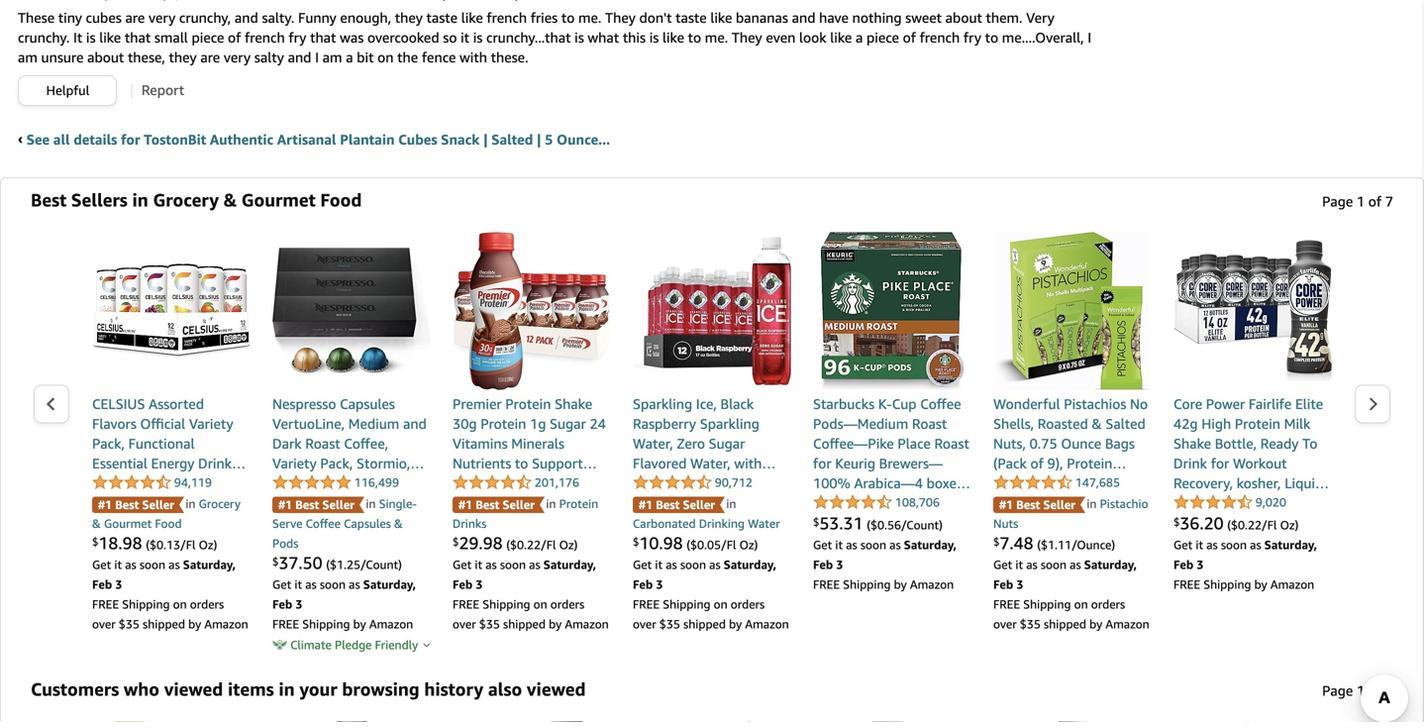 Task type: locate. For each thing, give the bounding box(es) containing it.
oz inside celsius assorted flavors official variety pack, functional essential energy drinks, 12 fl oz (pack of 12)
[[127, 475, 144, 491]]

as down ($1.25/count)
[[349, 577, 360, 591]]

over up customers
[[92, 617, 116, 631]]

0 horizontal spatial 98
[[122, 533, 142, 553]]

3 $35 from the left
[[660, 617, 680, 631]]

12) down water
[[753, 534, 774, 551]]

2 piece from the left
[[867, 29, 899, 46]]

shipped for 7
[[1044, 617, 1087, 631]]

$ for 37
[[272, 555, 279, 568]]

over for 10
[[633, 617, 656, 631]]

free for 37
[[272, 617, 299, 631]]

. for 37
[[299, 553, 303, 573]]

1 vertical spatial page
[[1322, 682, 1353, 699]]

beverage,
[[680, 515, 742, 531]]

1 horizontal spatial ($0.22/fl oz) link
[[1228, 516, 1299, 532]]

0 horizontal spatial |
[[484, 131, 488, 148]]

in inside in carbonated drinking water
[[726, 497, 736, 511]]

about right sweet
[[946, 9, 983, 26]]

seller for 29
[[503, 498, 535, 512]]

. down pods
[[839, 513, 844, 533]]

list containing 53
[[70, 232, 1354, 654]]

1 horizontal spatial coffee
[[920, 396, 961, 412]]

0 vertical spatial ($0.22/fl
[[1228, 518, 1277, 532]]

get for 18
[[92, 558, 111, 572]]

0 vertical spatial gourmet
[[241, 189, 316, 210]]

free for 7
[[994, 597, 1020, 611]]

1 #1 best seller from the left
[[98, 498, 174, 512]]

sugar
[[550, 416, 586, 432], [709, 435, 745, 452]]

98 for 29
[[483, 533, 503, 553]]

saturday, down ($1.11/ounce)
[[1084, 558, 1137, 572]]

shipping down $ 29 . 98 ($0.22/fl oz)
[[483, 597, 530, 611]]

capsules inside nespresso capsules vertuoline, medium and dark roast coffee, variety pack, stormio, odacio, melozio, 30 count, brews 7.77 fl oz (pack of 3 )
[[340, 396, 395, 412]]

1 vertical spatial water,
[[690, 455, 731, 472]]

feb down 36
[[1174, 558, 1194, 572]]

i down funny
[[315, 49, 319, 65]]

1 free shipping on orders over $35 shipped by amazon from the left
[[92, 597, 248, 631]]

3 is from the left
[[575, 29, 584, 46]]

0 vertical spatial variety
[[189, 416, 233, 432]]

with right fence
[[460, 49, 487, 65]]

saturday, for 10
[[724, 558, 777, 572]]

get it as soon as for 36
[[1174, 538, 1265, 552]]

90,712 link
[[633, 473, 753, 492]]

(pack inside 'sparkling ice, black raspberry sparkling water, zero sugar flavored water, with vitamins and antioxidants, low calorie beverage, 17 fl oz bottles (pack of 12)'
[[699, 534, 733, 551]]

0 horizontal spatial ($0.22/fl
[[506, 538, 556, 552]]

0 horizontal spatial french
[[245, 29, 285, 46]]

1 vertical spatial salted
[[1106, 416, 1146, 432]]

($0.22/fl inside $ 29 . 98 ($0.22/fl oz)
[[506, 538, 556, 552]]

1 horizontal spatial very
[[224, 49, 251, 65]]

roast inside nespresso capsules vertuoline, medium and dark roast coffee, variety pack, stormio, odacio, melozio, 30 count, brews 7.77 fl oz (pack of 3 )
[[305, 435, 340, 452]]

orders for 18
[[190, 597, 224, 611]]

enough,
[[340, 9, 391, 26]]

soon for 29
[[500, 558, 526, 572]]

1 vertical spatial ($0.22/fl oz) link
[[506, 536, 578, 552]]

1 horizontal spatial they
[[395, 9, 423, 26]]

(pack inside wonderful pistachios no shells, roasted & salted nuts, 0.75 ounce bags (pack of 9), protein snack, carb-friendly, gluten free, on-the-go, individually wrapped snack
[[994, 455, 1027, 472]]

fl
[[765, 515, 774, 531]]

free shipping by amazon
[[813, 577, 954, 591], [1174, 577, 1315, 591], [272, 617, 413, 631]]

#1 for 29
[[459, 498, 473, 512]]

$35 for 18
[[119, 617, 140, 631]]

shells,
[[994, 416, 1034, 432]]

4 #1 best seller from the left
[[639, 498, 715, 512]]

1 vertical spatial variety
[[272, 455, 317, 472]]

2 #1 from the left
[[278, 498, 292, 512]]

1 horizontal spatial food
[[320, 189, 362, 210]]

over for 7
[[994, 617, 1017, 631]]

12) inside celsius assorted flavors official variety pack, functional essential energy drinks, 12 fl oz (pack of 12)
[[202, 475, 222, 491]]

feb for 53
[[813, 558, 833, 572]]

piece
[[192, 29, 224, 46], [867, 29, 899, 46]]

health
[[508, 475, 550, 491]]

raspberry
[[633, 416, 696, 432]]

feb down the 18
[[92, 577, 112, 591]]

1 $35 from the left
[[119, 617, 140, 631]]

0 horizontal spatial sparkling
[[633, 396, 693, 412]]

taste right don't
[[676, 9, 707, 26]]

$35 up who
[[119, 617, 140, 631]]

2 page from the top
[[1322, 682, 1353, 699]]

4 is from the left
[[650, 29, 659, 46]]

12)
[[202, 475, 222, 491], [1174, 515, 1194, 531], [753, 534, 774, 551]]

(96
[[813, 495, 834, 511]]

3 for 10
[[656, 577, 663, 591]]

free up climate pledge friendly icon
[[272, 617, 299, 631]]

53
[[820, 513, 839, 533]]

free shipping on orders over $35 shipped by amazon for 29
[[453, 597, 609, 631]]

they down the small
[[169, 49, 197, 65]]

for down bottle,
[[1211, 455, 1230, 472]]

oz inside the premier protein shake 30g protein 1g sugar 24 vitamins minerals nutrients to support immune health for keto diet , chocolate, 11.5 fl oz (pack of 12), liquid,powder, bottle
[[453, 515, 470, 531]]

oz)
[[1280, 518, 1299, 532], [199, 538, 217, 552], [559, 538, 578, 552], [740, 538, 758, 552]]

shipping for 37
[[302, 617, 350, 631]]

14
[[1223, 495, 1240, 511]]

official
[[140, 416, 185, 432]]

1 vertical spatial gourmet
[[104, 517, 152, 530]]

on for 10
[[714, 597, 728, 611]]

147,685
[[1076, 475, 1120, 489]]

($0.22/fl oz) link down 9,020
[[1228, 516, 1299, 532]]

french down sweet
[[920, 29, 960, 46]]

saturday, feb 3 for 53
[[813, 538, 957, 572]]

#1 best seller up individually
[[999, 498, 1076, 512]]

. for 10
[[659, 533, 663, 553]]

0 horizontal spatial fry
[[289, 29, 306, 46]]

$ inside $ 18 . 98 ($0.13/fl oz)
[[92, 536, 99, 548]]

of inside the premier protein shake 30g protein 1g sugar 24 vitamins minerals nutrients to support immune health for keto diet , chocolate, 11.5 fl oz (pack of 12), liquid,powder, bottle
[[511, 515, 524, 531]]

on right 'bit' on the top of page
[[378, 49, 394, 65]]

gluten
[[994, 495, 1036, 511]]

2 shipped from the left
[[503, 617, 546, 631]]

2 am from the left
[[323, 49, 342, 65]]

previous image
[[46, 397, 56, 411]]

1 vertical spatial they
[[732, 29, 762, 46]]

it for 36
[[1196, 538, 1204, 552]]

your
[[300, 679, 337, 700]]

1 is from the left
[[86, 29, 96, 46]]

get it as soon as for 18
[[92, 558, 183, 572]]

1 horizontal spatial about
[[946, 9, 983, 26]]

3 for 18
[[115, 577, 122, 591]]

on
[[378, 49, 394, 65], [173, 597, 187, 611], [534, 597, 547, 611], [714, 597, 728, 611], [1074, 597, 1088, 611]]

ice,
[[696, 396, 717, 412]]

2 $35 from the left
[[479, 617, 500, 631]]

1 vertical spatial capsules
[[344, 517, 391, 530]]

salted inside ‹ see all details for tostonbit authentic artisanal plantain cubes snack | salted | 5 ounce...
[[492, 131, 533, 148]]

1 horizontal spatial fry
[[964, 29, 982, 46]]

saturday, for 18
[[183, 558, 236, 572]]

starbucks k-cup coffee pods—medium roast coffee—pike place roast for keurig brewers— 100% arabica—4 boxes (96 pods total)
[[813, 396, 970, 511]]

$ for 36
[[1174, 516, 1180, 529]]

4 shipped from the left
[[1044, 617, 1087, 631]]

it down 10
[[655, 558, 663, 572]]

soon for 53
[[861, 538, 887, 552]]

shipped for 29
[[503, 617, 546, 631]]

3 up climate
[[296, 597, 303, 611]]

of inside celsius assorted flavors official variety pack, functional essential energy drinks, 12 fl oz (pack of 12)
[[185, 475, 198, 491]]

page 1 of 7 for best sellers in grocery & gourmet food
[[1322, 193, 1394, 210]]

. for 18
[[118, 533, 122, 553]]

0 horizontal spatial i
[[315, 49, 319, 65]]

get it as soon as down 50
[[272, 577, 363, 591]]

2 #1 best seller from the left
[[278, 498, 355, 512]]

1 horizontal spatial viewed
[[527, 679, 586, 700]]

0 vertical spatial snack
[[441, 131, 480, 148]]

0 horizontal spatial a
[[346, 49, 353, 65]]

piece down crunchy,
[[192, 29, 224, 46]]

oz) inside $ 18 . 98 ($0.13/fl oz)
[[199, 538, 217, 552]]

seller up ) at the bottom left of page
[[322, 498, 355, 512]]

1 vertical spatial about
[[87, 49, 124, 65]]

&
[[224, 189, 237, 210], [1092, 416, 1102, 432], [92, 517, 101, 530], [394, 517, 403, 530]]

sugar inside 'sparkling ice, black raspberry sparkling water, zero sugar flavored water, with vitamins and antioxidants, low calorie beverage, 17 fl oz bottles (pack of 12)'
[[709, 435, 745, 452]]

17
[[745, 515, 762, 531]]

is right it
[[86, 29, 96, 46]]

3 #1 from the left
[[459, 498, 473, 512]]

shipping
[[843, 577, 891, 591], [1204, 577, 1252, 591], [122, 597, 170, 611], [483, 597, 530, 611], [663, 597, 711, 611], [1023, 597, 1071, 611], [302, 617, 350, 631]]

2 1 from the top
[[1357, 682, 1365, 699]]

free down 48
[[994, 597, 1020, 611]]

sparkling up raspberry
[[633, 396, 693, 412]]

list
[[70, 232, 1354, 654]]

1 seller from the left
[[142, 498, 174, 512]]

0 vertical spatial sugar
[[550, 416, 586, 432]]

4 free shipping on orders over $35 shipped by amazon from the left
[[994, 597, 1150, 631]]

1 vertical spatial 1
[[1357, 682, 1365, 699]]

| image
[[177, 0, 178, 1], [131, 84, 132, 98]]

1 vertical spatial i
[[315, 49, 319, 65]]

of
[[228, 29, 241, 46], [903, 29, 916, 46], [1369, 193, 1382, 210], [1031, 455, 1044, 472], [185, 475, 198, 491], [1316, 495, 1330, 511], [310, 515, 323, 531], [511, 515, 524, 531], [736, 534, 750, 551], [1369, 682, 1382, 699]]

1 horizontal spatial taste
[[676, 9, 707, 26]]

brews
[[317, 495, 355, 511]]

pistachio nuts
[[994, 497, 1149, 530]]

oz down diet
[[453, 515, 470, 531]]

1 page from the top
[[1322, 193, 1353, 210]]

1 horizontal spatial piece
[[867, 29, 899, 46]]

0 vertical spatial 12)
[[202, 475, 222, 491]]

0 horizontal spatial for
[[121, 131, 140, 148]]

1 vertical spatial page 1 of 7
[[1322, 682, 1394, 699]]

and up look at the top right
[[792, 9, 816, 26]]

1 for customers who viewed items in your browsing history also viewed
[[1357, 682, 1365, 699]]

shipping for 18
[[122, 597, 170, 611]]

very
[[149, 9, 176, 26], [224, 49, 251, 65]]

0 horizontal spatial snack
[[441, 131, 480, 148]]

100%
[[813, 475, 851, 491]]

free
[[813, 577, 840, 591], [1174, 577, 1201, 591], [92, 597, 119, 611], [453, 597, 480, 611], [633, 597, 660, 611], [994, 597, 1020, 611], [272, 617, 299, 631]]

0 vertical spatial shake
[[555, 396, 592, 412]]

3 over from the left
[[633, 617, 656, 631]]

orders for 29
[[551, 597, 585, 611]]

0 horizontal spatial vitamins
[[453, 435, 508, 452]]

2 horizontal spatial 12)
[[1174, 515, 1194, 531]]

3 left ) at the bottom left of page
[[326, 515, 335, 531]]

food up "($0.13/fl"
[[155, 517, 182, 530]]

oz) for 10
[[740, 538, 758, 552]]

single-
[[379, 497, 417, 511]]

1 horizontal spatial variety
[[272, 455, 317, 472]]

report link
[[142, 82, 184, 98]]

free shipping by amazon for 31
[[813, 577, 954, 591]]

get it as soon as down liquid,powder,
[[453, 558, 544, 572]]

get it as soon as down 20
[[1174, 538, 1265, 552]]

#1 up calorie
[[639, 498, 653, 512]]

2 vertical spatial 12)
[[753, 534, 774, 551]]

and up in carbonated drinking water
[[692, 475, 715, 491]]

3 seller from the left
[[503, 498, 535, 512]]

1 vertical spatial pack,
[[320, 455, 353, 472]]

0 horizontal spatial with
[[460, 49, 487, 65]]

7 inside list
[[1000, 533, 1010, 553]]

salty.
[[262, 9, 295, 26]]

serve
[[272, 517, 303, 530]]

1 98 from the left
[[122, 533, 142, 553]]

108,706
[[895, 495, 940, 509]]

fl right 12
[[112, 475, 123, 491]]

1 vertical spatial 7
[[1000, 533, 1010, 553]]

1 horizontal spatial a
[[856, 29, 863, 46]]

as down bottles
[[666, 558, 677, 572]]

core
[[1174, 396, 1203, 412]]

0 horizontal spatial piece
[[192, 29, 224, 46]]

get down 29
[[453, 558, 472, 572]]

shake inside the premier protein shake 30g protein 1g sugar 24 vitamins minerals nutrients to support immune health for keto diet , chocolate, 11.5 fl oz (pack of 12), liquid,powder, bottle
[[555, 396, 592, 412]]

5 #1 best seller from the left
[[999, 498, 1076, 512]]

$35 for 29
[[479, 617, 500, 631]]

salted up bags
[[1106, 416, 1146, 432]]

3 down 48
[[1017, 577, 1024, 591]]

0 horizontal spatial taste
[[426, 9, 458, 26]]

0 vertical spatial page 1 of 7
[[1322, 193, 1394, 210]]

0 horizontal spatial coffee
[[306, 517, 341, 530]]

me. left even
[[705, 29, 728, 46]]

1 horizontal spatial shake
[[1174, 435, 1211, 452]]

protein inside wonderful pistachios no shells, roasted & salted nuts, 0.75 ounce bags (pack of 9), protein snack, carb-friendly, gluten free, on-the-go, individually wrapped snack
[[1067, 455, 1113, 472]]

0 vertical spatial page
[[1322, 193, 1353, 210]]

food inside grocery & gourmet food
[[155, 517, 182, 530]]

over for 29
[[453, 617, 476, 631]]

for up 100%
[[813, 455, 832, 472]]

$ inside $ 7 . 48 ($1.11/ounce)
[[994, 536, 1000, 548]]

climate pledge friendly image
[[272, 637, 287, 652]]

& inside grocery & gourmet food
[[92, 517, 101, 530]]

protein
[[505, 396, 551, 412], [481, 416, 526, 432], [1235, 416, 1281, 432], [1067, 455, 1113, 472], [559, 497, 598, 511]]

get it as soon as down 48
[[994, 558, 1084, 572]]

get down 37 at the bottom of the page
[[272, 577, 291, 591]]

browsing
[[342, 679, 420, 700]]

4 $35 from the left
[[1020, 617, 1041, 631]]

1 page 1 of 7 from the top
[[1322, 193, 1394, 210]]

. down serve
[[299, 553, 303, 573]]

shipping for 10
[[663, 597, 711, 611]]

2 page 1 of 7 from the top
[[1322, 682, 1394, 699]]

2 horizontal spatial for
[[1211, 455, 1230, 472]]

3 shipped from the left
[[684, 617, 726, 631]]

salted inside wonderful pistachios no shells, roasted & salted nuts, 0.75 ounce bags (pack of 9), protein snack, carb-friendly, gluten free, on-the-go, individually wrapped snack
[[1106, 416, 1146, 432]]

oz) inside $ 36 . 20 ($0.22/fl oz)
[[1280, 518, 1299, 532]]

2 vertical spatial 7
[[1386, 682, 1394, 699]]

french
[[487, 9, 527, 26], [245, 29, 285, 46], [920, 29, 960, 46]]

saturday, feb 3 down $ 37 . 50 ($1.25/count)
[[272, 577, 416, 611]]

nespresso capsules vertuoline, medium and dark roast coffee, variety pack, stormio, odacio, melozio, 30 count, brews 7.77 fl oz (pack of 3 ) link
[[272, 394, 431, 531]]

page for best sellers in grocery & gourmet food
[[1322, 193, 1353, 210]]

shipped down ($1.11/ounce)
[[1044, 617, 1087, 631]]

1 vertical spatial vitamins
[[633, 475, 688, 491]]

core power fairlife elite 42g high protein milk shake bottle, ready to drink for workout recovery, kosher, liquid, vanilla, 1 image
[[1174, 232, 1332, 390]]

2 free shipping on orders over $35 shipped by amazon from the left
[[453, 597, 609, 631]]

wonderful pistachios no shells, roasted & salted nuts, 0.75 ounce bags (pack of 9), protein snack, carb-friendly, gluten free, on-the-go, individually wrapped snack link
[[994, 394, 1152, 551]]

oz) inside '$ 10 . 98 ($0.05/fl oz)'
[[740, 538, 758, 552]]

friendly,
[[1072, 475, 1125, 491]]

$ down calorie
[[633, 536, 639, 548]]

1 vertical spatial food
[[155, 517, 182, 530]]

it inside these tiny cubes are very crunchy, and salty. funny enough, they taste like french fries to me. they don't taste like bananas and have nothing sweet about them. very crunchy. it is like that small piece of french fry that was overcooked so it is crunchy...that is what this is like to me. they even look like a piece of french fry to me....overall, i am unsure about these, they are very salty and i am a bit on the fence with these.
[[461, 29, 470, 46]]

soon down $ 7 . 48 ($1.11/ounce)
[[1041, 558, 1067, 572]]

pack, up 116,499 link
[[320, 455, 353, 472]]

1 #1 from the left
[[98, 498, 112, 512]]

2 viewed from the left
[[527, 679, 586, 700]]

29
[[459, 533, 479, 553]]

1 horizontal spatial that
[[310, 29, 336, 46]]

nuts,
[[994, 435, 1026, 452]]

on down ($1.11/ounce)
[[1074, 597, 1088, 611]]

sparkling down black
[[700, 416, 760, 432]]

as down 50
[[305, 577, 317, 591]]

best up individually
[[1017, 498, 1040, 512]]

0 horizontal spatial shake
[[555, 396, 592, 412]]

0 horizontal spatial pack,
[[92, 435, 125, 452]]

oz) right "($0.13/fl"
[[199, 538, 217, 552]]

oz) inside $ 29 . 98 ($0.22/fl oz)
[[559, 538, 578, 552]]

very
[[1026, 9, 1055, 26]]

7 for best sellers in grocery & gourmet food
[[1386, 193, 1394, 210]]

(pack down 'energy' on the bottom
[[148, 475, 181, 491]]

saturday, feb 3 for 10
[[633, 558, 777, 591]]

get it as soon as down $ 18 . 98 ($0.13/fl oz)
[[92, 558, 183, 572]]

and inside 'sparkling ice, black raspberry sparkling water, zero sugar flavored water, with vitamins and antioxidants, low calorie beverage, 17 fl oz bottles (pack of 12)'
[[692, 475, 715, 491]]

3 for 37
[[296, 597, 303, 611]]

3 98 from the left
[[663, 533, 683, 553]]

0 vertical spatial ($0.22/fl oz) link
[[1228, 516, 1299, 532]]

2 over from the left
[[453, 617, 476, 631]]

0 horizontal spatial food
[[155, 517, 182, 530]]

fl right 14
[[1243, 495, 1255, 511]]

it right so
[[461, 29, 470, 46]]

1 horizontal spatial |
[[537, 131, 541, 148]]

4 seller from the left
[[683, 498, 715, 512]]

1g
[[530, 416, 546, 432]]

($1.11/ounce)
[[1037, 538, 1115, 552]]

0 vertical spatial water,
[[633, 435, 673, 452]]

#1 best seller for 29
[[459, 498, 535, 512]]

($0.22/fl inside $ 36 . 20 ($0.22/fl oz)
[[1228, 518, 1277, 532]]

2 orders from the left
[[551, 597, 585, 611]]

free shipping on orders over $35 shipped by amazon down ($0.05/fl
[[633, 597, 789, 631]]

functional
[[128, 435, 195, 452]]

4 #1 from the left
[[639, 498, 653, 512]]

it for 10
[[655, 558, 663, 572]]

(pack down liquid,
[[1279, 495, 1313, 511]]

1 that from the left
[[125, 29, 151, 46]]

shipped for 18
[[143, 617, 185, 631]]

)
[[338, 515, 342, 531]]

bottles
[[651, 534, 696, 551]]

0 horizontal spatial me.
[[578, 9, 602, 26]]

oz right 7.77
[[405, 495, 422, 511]]

that down funny
[[310, 29, 336, 46]]

best down the 94,119 "link"
[[115, 498, 139, 512]]

($0.05/fl oz) link
[[687, 536, 758, 552]]

#1 for 7
[[999, 498, 1013, 512]]

shake up 24
[[555, 396, 592, 412]]

0 vertical spatial pack,
[[92, 435, 125, 452]]

3 free shipping on orders over $35 shipped by amazon from the left
[[633, 597, 789, 631]]

37
[[279, 553, 299, 573]]

5 seller from the left
[[1044, 498, 1076, 512]]

1 over from the left
[[92, 617, 116, 631]]

#1 for 10
[[639, 498, 653, 512]]

0 vertical spatial with
[[460, 49, 487, 65]]

as down liquid,powder,
[[486, 558, 497, 572]]

sweet
[[906, 9, 942, 26]]

are right cubes
[[125, 9, 145, 26]]

3 orders from the left
[[731, 597, 765, 611]]

0 horizontal spatial sugar
[[550, 416, 586, 432]]

saturday, feb 3 down ($0.05/fl
[[633, 558, 777, 591]]

the-
[[1098, 495, 1124, 511]]

$ inside $ 36 . 20 ($0.22/fl oz)
[[1174, 516, 1180, 529]]

3 for 36
[[1197, 558, 1204, 572]]

a down nothing
[[856, 29, 863, 46]]

feb for 36
[[1174, 558, 1194, 572]]

$ inside $ 29 . 98 ($0.22/fl oz)
[[453, 536, 459, 548]]

98 for 18
[[122, 533, 142, 553]]

get for 7
[[994, 558, 1013, 572]]

best for 10
[[656, 498, 680, 512]]

is left what
[[575, 29, 584, 46]]

feb for 29
[[453, 577, 473, 591]]

coffee inside starbucks k-cup coffee pods—medium roast coffee—pike place roast for keurig brewers— 100% arabica—4 boxes (96 pods total)
[[920, 396, 961, 412]]

bananas
[[736, 9, 788, 26]]

2 horizontal spatial 98
[[663, 533, 683, 553]]

chocolate,
[[488, 495, 554, 511]]

coffee down "brews"
[[306, 517, 341, 530]]

(pack inside the premier protein shake 30g protein 1g sugar 24 vitamins minerals nutrients to support immune health for keto diet , chocolate, 11.5 fl oz (pack of 12), liquid,powder, bottle
[[474, 515, 507, 531]]

0 horizontal spatial variety
[[189, 416, 233, 432]]

($0.13/fl oz) link
[[146, 536, 217, 552]]

it for 7
[[1016, 558, 1023, 572]]

items
[[228, 679, 274, 700]]

is down don't
[[650, 29, 659, 46]]

vitamins inside the premier protein shake 30g protein 1g sugar 24 vitamins minerals nutrients to support immune health for keto diet , chocolate, 11.5 fl oz (pack of 12), liquid,powder, bottle
[[453, 435, 508, 452]]

for inside the core power fairlife elite 42g high protein milk shake bottle, ready to drink for workout recovery, kosher, liquid, vanilla, 14 fl oz (pack of 12)
[[1211, 455, 1230, 472]]

saturday, down ($0.13/fl oz) link
[[183, 558, 236, 572]]

2 fry from the left
[[964, 29, 982, 46]]

94,119
[[174, 475, 212, 489]]

0 vertical spatial 7
[[1386, 193, 1394, 210]]

1 vertical spatial 12)
[[1174, 515, 1194, 531]]

essential
[[92, 455, 147, 472]]

shipping for 7
[[1023, 597, 1071, 611]]

4 over from the left
[[994, 617, 1017, 631]]

($0.56/count)
[[867, 518, 943, 532]]

variety inside nespresso capsules vertuoline, medium and dark roast coffee, variety pack, stormio, odacio, melozio, 30 count, brews 7.77 fl oz (pack of 3 )
[[272, 455, 317, 472]]

4 orders from the left
[[1091, 597, 1125, 611]]

vitamins inside 'sparkling ice, black raspberry sparkling water, zero sugar flavored water, with vitamins and antioxidants, low calorie beverage, 17 fl oz bottles (pack of 12)'
[[633, 475, 688, 491]]

free shipping by amazon up climate pledge friendly button
[[272, 617, 413, 631]]

coffee—pike
[[813, 435, 894, 452]]

12) inside 'sparkling ice, black raspberry sparkling water, zero sugar flavored water, with vitamins and antioxidants, low calorie beverage, 17 fl oz bottles (pack of 12)'
[[753, 534, 774, 551]]

2 seller from the left
[[322, 498, 355, 512]]

variety
[[189, 416, 233, 432], [272, 455, 317, 472]]

$ inside '$ 10 . 98 ($0.05/fl oz)'
[[633, 536, 639, 548]]

3 #1 best seller from the left
[[459, 498, 535, 512]]

get for 29
[[453, 558, 472, 572]]

snack down the nuts
[[994, 534, 1031, 551]]

1 orders from the left
[[190, 597, 224, 611]]

fries
[[531, 9, 558, 26]]

get it as soon as for 53
[[813, 538, 904, 552]]

$ inside $ 37 . 50 ($1.25/count)
[[272, 555, 279, 568]]

1 vertical spatial ($0.22/fl
[[506, 538, 556, 552]]

orders down ($0.05/fl oz) link at the bottom
[[731, 597, 765, 611]]

single- serve coffee capsules & pods
[[272, 497, 417, 550]]

1 1 from the top
[[1357, 193, 1365, 210]]

98 right 29
[[483, 533, 503, 553]]

1 horizontal spatial | image
[[177, 0, 178, 1]]

free shipping on orders over $35 shipped by amazon down "($0.13/fl"
[[92, 597, 248, 631]]

,
[[481, 495, 484, 511]]

for inside starbucks k-cup coffee pods—medium roast coffee—pike place roast for keurig brewers— 100% arabica—4 boxes (96 pods total)
[[813, 455, 832, 472]]

saturday, feb 3 down ($1.11/ounce)
[[994, 558, 1137, 591]]

get down the 18
[[92, 558, 111, 572]]

saturday, down bottle
[[544, 558, 596, 572]]

$ 10 . 98 ($0.05/fl oz)
[[633, 533, 758, 553]]

1 vertical spatial shake
[[1174, 435, 1211, 452]]

5 #1 from the left
[[999, 498, 1013, 512]]

orders for 7
[[1091, 597, 1125, 611]]

milk
[[1284, 416, 1311, 432]]

capsules inside single- serve coffee capsules & pods
[[344, 517, 391, 530]]

0 horizontal spatial gourmet
[[104, 517, 152, 530]]

0 vertical spatial salted
[[492, 131, 533, 148]]

is right so
[[473, 29, 483, 46]]

98 down carbonated on the bottom left of page
[[663, 533, 683, 553]]

1 horizontal spatial gourmet
[[241, 189, 316, 210]]

me.
[[578, 9, 602, 26], [705, 29, 728, 46]]

no
[[1130, 396, 1148, 412]]

1 vertical spatial with
[[734, 455, 762, 472]]

‹
[[18, 130, 23, 147]]

sparkling ice, black raspberry sparkling water, zero sugar flavored water, with vitamins and antioxidants, low calorie beverage, 17 fl oz bottles (pack of 12) link
[[633, 394, 791, 551]]

9,020
[[1256, 495, 1287, 509]]

0 horizontal spatial are
[[125, 9, 145, 26]]

coffee inside single- serve coffee capsules & pods
[[306, 517, 341, 530]]

2 taste from the left
[[676, 9, 707, 26]]

0 horizontal spatial | image
[[131, 84, 132, 98]]

. for 53
[[839, 513, 844, 533]]

get it as soon as
[[813, 538, 904, 552], [1174, 538, 1265, 552], [92, 558, 183, 572], [453, 558, 544, 572], [633, 558, 724, 572], [994, 558, 1084, 572], [272, 577, 363, 591]]

saturday, for 37
[[363, 577, 416, 591]]

$ inside $ 53 . 31 ($0.56/count)
[[813, 516, 820, 529]]

0 horizontal spatial they
[[169, 49, 197, 65]]

snack right cubes
[[441, 131, 480, 148]]

#1 best seller for 7
[[999, 498, 1076, 512]]

fry down salty.
[[289, 29, 306, 46]]

($0.22/fl down 9,020
[[1228, 518, 1277, 532]]

snack,
[[994, 475, 1034, 491]]

0 horizontal spatial they
[[605, 9, 636, 26]]

1 horizontal spatial 98
[[483, 533, 503, 553]]

saturday, for 7
[[1084, 558, 1137, 572]]

of inside wonderful pistachios no shells, roasted & salted nuts, 0.75 ounce bags (pack of 9), protein snack, carb-friendly, gluten free, on-the-go, individually wrapped snack
[[1031, 455, 1044, 472]]

& inside single- serve coffee capsules & pods
[[394, 517, 403, 530]]

$ for 7
[[994, 536, 1000, 548]]

as down $ 29 . 98 ($0.22/fl oz)
[[529, 558, 541, 572]]

1 vertical spatial | image
[[131, 84, 132, 98]]

premier protein shake 30g protein 1g sugar 24 vitamins minerals nutrients to support immune health for keto diet , chocolate, image
[[453, 232, 611, 390]]

2 98 from the left
[[483, 533, 503, 553]]

also
[[488, 679, 522, 700]]

. down the vanilla,
[[1200, 513, 1204, 533]]

antioxidants,
[[633, 495, 715, 511]]

0 horizontal spatial ($0.22/fl oz) link
[[506, 536, 578, 552]]

seller down the 147,685 link
[[1044, 498, 1076, 512]]

1 horizontal spatial ($0.22/fl
[[1228, 518, 1277, 532]]

1 shipped from the left
[[143, 617, 185, 631]]

1 horizontal spatial 12)
[[753, 534, 774, 551]]

sparkling ice, black raspberry sparkling water, zero sugar flavored water, with vitamins and antioxidants, low calorie bevera image
[[633, 232, 791, 390]]

31
[[844, 513, 863, 533]]

saturday, feb 3 for 18
[[92, 558, 236, 591]]

1 horizontal spatial with
[[734, 455, 762, 472]]

boxes
[[927, 475, 963, 491]]

2 horizontal spatial free shipping by amazon
[[1174, 577, 1315, 591]]

| image left report
[[131, 84, 132, 98]]

(pack inside celsius assorted flavors official variety pack, functional essential energy drinks, 12 fl oz (pack of 12)
[[148, 475, 181, 491]]

them.
[[986, 9, 1023, 26]]

1
[[1357, 193, 1365, 210], [1357, 682, 1365, 699]]

see all details for tostonbit authentic artisanal plantain cubes snack | salted | 5 ounce... link
[[27, 131, 610, 148]]

1 horizontal spatial snack
[[994, 534, 1031, 551]]



Task type: vqa. For each thing, say whether or not it's contained in the screenshot.
BOOKS%20AT%20AMAZON image
no



Task type: describe. For each thing, give the bounding box(es) containing it.
and right salty
[[288, 49, 311, 65]]

($0.05/fl
[[687, 538, 736, 552]]

protein inside the core power fairlife elite 42g high protein milk shake bottle, ready to drink for workout recovery, kosher, liquid, vanilla, 14 fl oz (pack of 12)
[[1235, 416, 1281, 432]]

201,176 link
[[453, 473, 579, 492]]

starbucks k-cup coffee pods—medium roast coffee—pike place roast for keurig brewers—100% arabica—4 boxes (96 pods total) image
[[813, 232, 972, 390]]

tostonbit
[[144, 131, 206, 148]]

minerals
[[511, 435, 565, 452]]

water
[[748, 517, 780, 530]]

funny
[[298, 9, 337, 26]]

dark
[[272, 435, 302, 452]]

coffee,
[[344, 435, 388, 452]]

best left "sellers"
[[31, 189, 67, 210]]

soon for 10
[[680, 558, 706, 572]]

crunchy.
[[18, 29, 70, 46]]

seller for 37
[[322, 498, 355, 512]]

by up climate pledge friendly button
[[353, 617, 366, 631]]

2 | from the left
[[537, 131, 541, 148]]

by down ($0.56/count)
[[894, 577, 907, 591]]

get for 10
[[633, 558, 652, 572]]

by down ($1.11/ounce)
[[1090, 617, 1103, 631]]

plantain
[[340, 131, 395, 148]]

zero
[[677, 435, 705, 452]]

snack inside ‹ see all details for tostonbit authentic artisanal plantain cubes snack | salted | 5 ounce...
[[441, 131, 480, 148]]

for inside ‹ see all details for tostonbit authentic artisanal plantain cubes snack | salted | 5 ounce...
[[121, 131, 140, 148]]

get it as soon as for 7
[[994, 558, 1084, 572]]

9,020 link
[[1174, 493, 1287, 512]]

diet
[[453, 495, 477, 511]]

free shipping on orders over $35 shipped by amazon for 10
[[633, 597, 789, 631]]

$ for 29
[[453, 536, 459, 548]]

customers
[[31, 679, 119, 700]]

best for 37
[[295, 498, 319, 512]]

by down ($0.13/fl oz) link
[[188, 617, 201, 631]]

protein up the 1g on the left bottom of the page
[[505, 396, 551, 412]]

1 am from the left
[[18, 49, 38, 65]]

black
[[721, 396, 754, 412]]

1 vertical spatial a
[[346, 49, 353, 65]]

in right "sellers"
[[132, 189, 148, 210]]

oz) for 18
[[199, 538, 217, 552]]

best for 7
[[1017, 498, 1040, 512]]

fl inside the premier protein shake 30g protein 1g sugar 24 vitamins minerals nutrients to support immune health for keto diet , chocolate, 11.5 fl oz (pack of 12), liquid,powder, bottle
[[589, 495, 600, 511]]

12
[[92, 475, 108, 491]]

get it as soon as for 37
[[272, 577, 363, 591]]

report
[[142, 82, 184, 98]]

1 horizontal spatial are
[[200, 49, 220, 65]]

for
[[554, 475, 574, 491]]

amazon down ($0.56/count)
[[910, 577, 954, 591]]

$ for 18
[[92, 536, 99, 548]]

$ for 10
[[633, 536, 639, 548]]

1 horizontal spatial i
[[1088, 29, 1092, 46]]

get for 36
[[1174, 538, 1193, 552]]

0 vertical spatial about
[[946, 9, 983, 26]]

pods
[[837, 495, 868, 511]]

as down $ 36 . 20 ($0.22/fl oz)
[[1250, 538, 1262, 552]]

1 piece from the left
[[192, 29, 224, 46]]

0 vertical spatial they
[[605, 9, 636, 26]]

grocery & gourmet food
[[92, 497, 241, 530]]

$35 for 7
[[1020, 617, 1041, 631]]

1 fry from the left
[[289, 29, 306, 46]]

3 for 7
[[1017, 577, 1024, 591]]

get for 53
[[813, 538, 832, 552]]

with inside these tiny cubes are very crunchy, and salty. funny enough, they taste like french fries to me. they don't taste like bananas and have nothing sweet about them. very crunchy. it is like that small piece of french fry that was overcooked so it is crunchy...that is what this is like to me. they even look like a piece of french fry to me....overall, i am unsure about these, they are very salty and i am a bit on the fence with these.
[[460, 49, 487, 65]]

feb for 7
[[994, 577, 1014, 591]]

small
[[154, 29, 188, 46]]

have
[[819, 9, 849, 26]]

amazon up friendly
[[369, 617, 413, 631]]

with inside 'sparkling ice, black raspberry sparkling water, zero sugar flavored water, with vitamins and antioxidants, low calorie beverage, 17 fl oz bottles (pack of 12)'
[[734, 455, 762, 472]]

gourmet inside grocery & gourmet food
[[104, 517, 152, 530]]

($0.22/fl for 20
[[1228, 518, 1277, 532]]

cubes
[[86, 9, 122, 26]]

nespresso
[[272, 396, 336, 412]]

($1.25/count) link
[[326, 556, 402, 572]]

drink
[[1174, 455, 1208, 472]]

liquid,powder,
[[453, 534, 545, 551]]

on inside these tiny cubes are very crunchy, and salty. funny enough, they taste like french fries to me. they don't taste like bananas and have nothing sweet about them. very crunchy. it is like that small piece of french fry that was overcooked so it is crunchy...that is what this is like to me. they even look like a piece of french fry to me....overall, i am unsure about these, they are very salty and i am a bit on the fence with these.
[[378, 49, 394, 65]]

in up wrapped
[[1087, 497, 1100, 511]]

shake inside the core power fairlife elite 42g high protein milk shake bottle, ready to drink for workout recovery, kosher, liquid, vanilla, 14 fl oz (pack of 12)
[[1174, 435, 1211, 452]]

saturday, for 53
[[904, 538, 957, 552]]

of inside the core power fairlife elite 42g high protein milk shake bottle, ready to drink for workout recovery, kosher, liquid, vanilla, 14 fl oz (pack of 12)
[[1316, 495, 1330, 511]]

this
[[623, 29, 646, 46]]

#1 for 37
[[278, 498, 292, 512]]

3 inside nespresso capsules vertuoline, medium and dark roast coffee, variety pack, stormio, odacio, melozio, 30 count, brews 7.77 fl oz (pack of 3 )
[[326, 515, 335, 531]]

it for 37
[[295, 577, 302, 591]]

protein down premier
[[481, 416, 526, 432]]

in down 201,176
[[546, 497, 559, 511]]

#1 best seller for 10
[[639, 498, 715, 512]]

on for 7
[[1074, 597, 1088, 611]]

salty
[[254, 49, 284, 65]]

7.77
[[359, 495, 386, 511]]

brewers—
[[879, 455, 943, 472]]

and left salty.
[[235, 9, 258, 26]]

protein inside the protein drinks
[[559, 497, 598, 511]]

shipping down $ 36 . 20 ($0.22/fl oz)
[[1204, 577, 1252, 591]]

nespresso capsules vertuoline, medium and dark roast coffee, variety pack, stormio, odacio, melozio, 30 count, brews 7.77 fl image
[[272, 232, 431, 390]]

high
[[1202, 416, 1231, 432]]

nutrients
[[453, 455, 511, 472]]

to inside the premier protein shake 30g protein 1g sugar 24 vitamins minerals nutrients to support immune health for keto diet , chocolate, 11.5 fl oz (pack of 12), liquid,powder, bottle
[[515, 455, 528, 472]]

as down 20
[[1207, 538, 1218, 552]]

customers who viewed items in your browsing history also viewed
[[31, 679, 586, 700]]

soon for 18
[[140, 558, 165, 572]]

as down ($0.05/fl
[[709, 558, 721, 572]]

& down authentic
[[224, 189, 237, 210]]

immune
[[453, 475, 505, 491]]

147,685 link
[[994, 473, 1120, 492]]

pack, inside celsius assorted flavors official variety pack, functional essential energy drinks, 12 fl oz (pack of 12)
[[92, 435, 125, 452]]

2 that from the left
[[310, 29, 336, 46]]

#1 best seller for 18
[[98, 498, 174, 512]]

seller for 18
[[142, 498, 174, 512]]

core power fairlife elite 42g high protein milk shake bottle, ready to drink for workout recovery, kosher, liquid, vanilla, 14 fl oz (pack of 12)
[[1174, 396, 1330, 531]]

nespresso capsules vertuoline, medium and dark roast coffee, variety pack, stormio, odacio, melozio, 30 count, brews 7.77 fl oz (pack of 3 )
[[272, 396, 427, 531]]

7 for customers who viewed items in your browsing history also viewed
[[1386, 682, 1394, 699]]

free down 36
[[1174, 577, 1201, 591]]

free for 18
[[92, 597, 119, 611]]

1 | from the left
[[484, 131, 488, 148]]

total)
[[872, 495, 906, 511]]

stormio,
[[357, 455, 410, 472]]

0 vertical spatial | image
[[177, 0, 178, 1]]

fl inside celsius assorted flavors official variety pack, functional essential energy drinks, 12 fl oz (pack of 12)
[[112, 475, 123, 491]]

roast right place
[[935, 435, 970, 452]]

climate pledge friendly
[[287, 638, 418, 652]]

medium
[[348, 416, 399, 432]]

($0.56/count) link
[[867, 516, 943, 532]]

assorted
[[149, 396, 204, 412]]

saturday, for 36
[[1265, 538, 1318, 552]]

roast up place
[[912, 416, 947, 432]]

fairlife
[[1249, 396, 1292, 412]]

1 viewed from the left
[[164, 679, 223, 700]]

of inside nespresso capsules vertuoline, medium and dark roast coffee, variety pack, stormio, odacio, melozio, 30 count, brews 7.77 fl oz (pack of 3 )
[[310, 515, 323, 531]]

1 vertical spatial very
[[224, 49, 251, 65]]

pledge
[[335, 638, 372, 652]]

0 vertical spatial me.
[[578, 9, 602, 26]]

0 vertical spatial are
[[125, 9, 145, 26]]

($0.22/fl oz) link for 98
[[506, 536, 578, 552]]

get it as soon as for 29
[[453, 558, 544, 572]]

1 horizontal spatial they
[[732, 29, 762, 46]]

98 for 10
[[663, 533, 683, 553]]

shipping down $ 53 . 31 ($0.56/count)
[[843, 577, 891, 591]]

($0.13/fl
[[146, 538, 196, 552]]

1 for best sellers in grocery & gourmet food
[[1357, 193, 1365, 210]]

variety inside celsius assorted flavors official variety pack, functional essential energy drinks, 12 fl oz (pack of 12)
[[189, 416, 233, 432]]

grocery inside grocery & gourmet food
[[199, 497, 241, 511]]

30
[[380, 475, 396, 491]]

who
[[124, 679, 159, 700]]

helpful
[[46, 83, 89, 98]]

ounce...
[[557, 131, 610, 148]]

bottle
[[548, 534, 587, 551]]

nuts
[[994, 517, 1019, 530]]

carb-
[[1038, 475, 1072, 491]]

amazon up items
[[204, 617, 248, 631]]

amazon down ($0.05/fl oz) link at the bottom
[[745, 617, 789, 631]]

as down $ 18 . 98 ($0.13/fl oz)
[[125, 558, 136, 572]]

flavors
[[92, 416, 137, 432]]

to right this
[[688, 29, 701, 46]]

(pack inside nespresso capsules vertuoline, medium and dark roast coffee, variety pack, stormio, odacio, melozio, 30 count, brews 7.77 fl oz (pack of 3 )
[[272, 515, 306, 531]]

free,
[[1039, 495, 1070, 511]]

0 horizontal spatial about
[[87, 49, 124, 65]]

& inside wonderful pistachios no shells, roasted & salted nuts, 0.75 ounce bags (pack of 9), protein snack, carb-friendly, gluten free, on-the-go, individually wrapped snack
[[1092, 416, 1102, 432]]

2 horizontal spatial french
[[920, 29, 960, 46]]

oz) for 29
[[559, 538, 578, 552]]

1 vertical spatial sparkling
[[700, 416, 760, 432]]

free for 10
[[633, 597, 660, 611]]

calorie
[[633, 515, 677, 531]]

cubes
[[398, 131, 437, 148]]

(pack inside the core power fairlife elite 42g high protein milk shake bottle, ready to drink for workout recovery, kosher, liquid, vanilla, 14 fl oz (pack of 12)
[[1279, 495, 1313, 511]]

feb for 10
[[633, 577, 653, 591]]

as down "($0.13/fl"
[[169, 558, 180, 572]]

free down 53
[[813, 577, 840, 591]]

3 for 53
[[836, 558, 843, 572]]

saturday, feb 3 for 36
[[1174, 538, 1318, 572]]

wrapped
[[1070, 515, 1127, 531]]

soon for 36
[[1221, 538, 1247, 552]]

celsius assorted flavors official variety pack, functional essential energy drinks, 12 fl oz (pack of 12) image
[[92, 232, 251, 390]]

as down ($1.11/ounce)
[[1070, 558, 1081, 572]]

in down 94,119
[[186, 497, 199, 511]]

30g
[[453, 416, 477, 432]]

as down 48
[[1026, 558, 1038, 572]]

bottle,
[[1215, 435, 1257, 452]]

crunchy,
[[179, 9, 231, 26]]

helpful link
[[19, 76, 116, 105]]

snack inside wonderful pistachios no shells, roasted & salted nuts, 0.75 ounce bags (pack of 9), protein snack, carb-friendly, gluten free, on-the-go, individually wrapped snack
[[994, 534, 1031, 551]]

24
[[590, 416, 606, 432]]

0 horizontal spatial very
[[149, 9, 176, 26]]

amazon down ($1.11/ounce)
[[1106, 617, 1150, 631]]

#1 for 18
[[98, 498, 112, 512]]

48
[[1014, 533, 1034, 553]]

popover image
[[424, 642, 430, 647]]

1 horizontal spatial french
[[487, 9, 527, 26]]

page for customers who viewed items in your browsing history also viewed
[[1322, 682, 1353, 699]]

bags
[[1105, 435, 1135, 452]]

look
[[799, 29, 827, 46]]

free for 29
[[453, 597, 480, 611]]

1 taste from the left
[[426, 9, 458, 26]]

soon for 7
[[1041, 558, 1067, 572]]

next image
[[1368, 397, 1379, 411]]

0 horizontal spatial free shipping by amazon
[[272, 617, 413, 631]]

overcooked
[[367, 29, 439, 46]]

even
[[766, 29, 796, 46]]

it for 18
[[114, 558, 122, 572]]

best for 29
[[476, 498, 500, 512]]

0 vertical spatial grocery
[[153, 189, 219, 210]]

fl inside nespresso capsules vertuoline, medium and dark roast coffee, variety pack, stormio, odacio, melozio, 30 count, brews 7.77 fl oz (pack of 3 )
[[390, 495, 401, 511]]

oz inside nespresso capsules vertuoline, medium and dark roast coffee, variety pack, stormio, odacio, melozio, 30 count, brews 7.77 fl oz (pack of 3 )
[[405, 495, 422, 511]]

1 horizontal spatial me.
[[705, 29, 728, 46]]

$ 37 . 50 ($1.25/count)
[[272, 553, 402, 573]]

fl inside the core power fairlife elite 42g high protein milk shake bottle, ready to drink for workout recovery, kosher, liquid, vanilla, 14 fl oz (pack of 12)
[[1243, 495, 1255, 511]]

best for 18
[[115, 498, 139, 512]]

116,499
[[354, 475, 399, 489]]

amazon down bottle
[[565, 617, 609, 631]]

by down bottle
[[549, 617, 562, 631]]

#1 best seller for 37
[[278, 498, 355, 512]]

cup
[[892, 396, 917, 412]]

to right fries
[[561, 9, 575, 26]]

of inside 'sparkling ice, black raspberry sparkling water, zero sugar flavored water, with vitamins and antioxidants, low calorie beverage, 17 fl oz bottles (pack of 12)'
[[736, 534, 750, 551]]

on for 29
[[534, 597, 547, 611]]

$35 for 10
[[660, 617, 680, 631]]

sugar inside the premier protein shake 30g protein 1g sugar 24 vitamins minerals nutrients to support immune health for keto diet , chocolate, 11.5 fl oz (pack of 12), liquid,powder, bottle
[[550, 416, 586, 432]]

12) inside the core power fairlife elite 42g high protein milk shake bottle, ready to drink for workout recovery, kosher, liquid, vanilla, 14 fl oz (pack of 12)
[[1174, 515, 1194, 531]]

$ 36 . 20 ($0.22/fl oz)
[[1174, 513, 1299, 533]]

in left your
[[279, 679, 295, 700]]

as down 31
[[846, 538, 858, 552]]

page 1 of 7 for customers who viewed items in your browsing history also viewed
[[1322, 682, 1394, 699]]

it for 29
[[475, 558, 482, 572]]

. for 29
[[479, 533, 483, 553]]

2 is from the left
[[473, 29, 483, 46]]

core power fairlife elite 42g high protein milk shake bottle, ready to drink for workout recovery, kosher, liquid, vanilla, 14 fl oz (pack of 12) link
[[1174, 394, 1332, 531]]

($0.22/fl for 98
[[506, 538, 556, 552]]

by down $ 36 . 20 ($0.22/fl oz)
[[1255, 577, 1268, 591]]

1 vertical spatial they
[[169, 49, 197, 65]]

carbonated
[[633, 517, 696, 530]]

feb for 37
[[272, 597, 292, 611]]

count,
[[272, 495, 314, 511]]

feb for 18
[[92, 577, 112, 591]]

pack, inside nespresso capsules vertuoline, medium and dark roast coffee, variety pack, stormio, odacio, melozio, 30 count, brews 7.77 fl oz (pack of 3 )
[[320, 455, 353, 472]]

amazon down $ 36 . 20 ($0.22/fl oz)
[[1271, 577, 1315, 591]]

wonderful pistachios no shells, roasted & salted nuts, 0.75 ounce bags (pack of 9), protein snack, carb-friendly, gluten free image
[[994, 232, 1152, 390]]

108,706 link
[[813, 493, 940, 512]]

over for 18
[[92, 617, 116, 631]]

by down ($0.05/fl oz) link at the bottom
[[729, 617, 742, 631]]

($0.22/fl oz) link for 20
[[1228, 516, 1299, 532]]

seller for 7
[[1044, 498, 1076, 512]]

free shipping on orders over $35 shipped by amazon for 18
[[92, 597, 248, 631]]

oz inside the core power fairlife elite 42g high protein milk shake bottle, ready to drink for workout recovery, kosher, liquid, vanilla, 14 fl oz (pack of 12)
[[1258, 495, 1276, 511]]

20
[[1204, 513, 1224, 533]]

as down ($0.56/count)
[[890, 538, 901, 552]]

arabica—4
[[854, 475, 923, 491]]

free shipping by amazon for 20
[[1174, 577, 1315, 591]]

11.5
[[558, 495, 585, 511]]

pods—medium
[[813, 416, 909, 432]]

oz) for 36
[[1280, 518, 1299, 532]]

0 vertical spatial a
[[856, 29, 863, 46]]

in down 116,499
[[366, 497, 379, 511]]

orders for 10
[[731, 597, 765, 611]]

to down them.
[[985, 29, 999, 46]]

3 for 29
[[476, 577, 483, 591]]

and inside nespresso capsules vertuoline, medium and dark roast coffee, variety pack, stormio, odacio, melozio, 30 count, brews 7.77 fl oz (pack of 3 )
[[403, 416, 427, 432]]

shipping for 29
[[483, 597, 530, 611]]

‹ see all details for tostonbit authentic artisanal plantain cubes snack | salted | 5 ounce...
[[18, 130, 610, 148]]

42g
[[1174, 416, 1198, 432]]



